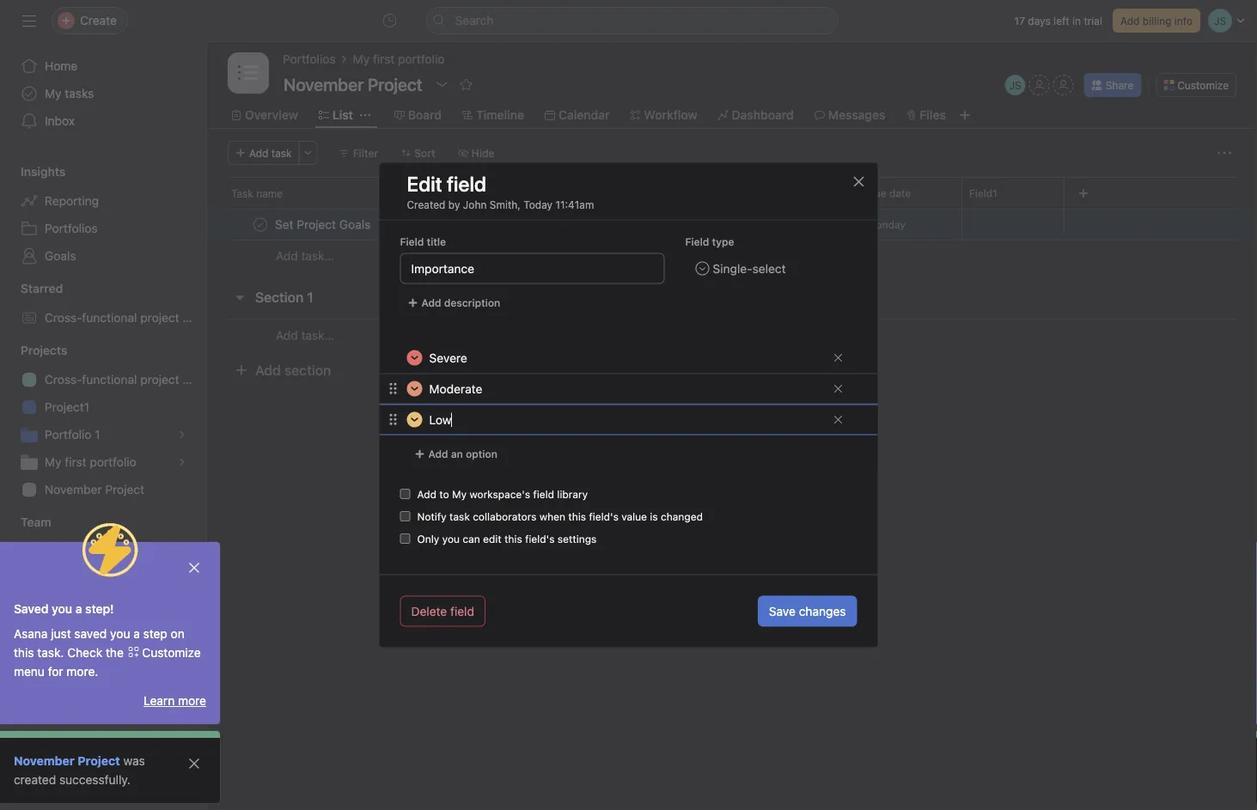 Task type: describe. For each thing, give the bounding box(es) containing it.
just
[[51, 627, 71, 641]]

more.
[[67, 665, 98, 679]]

portfolio inside 'projects' element
[[90, 455, 136, 469]]

messages link
[[815, 106, 886, 125]]

smith
[[816, 219, 844, 231]]

1 for section 1
[[307, 289, 314, 306]]

invite
[[48, 781, 79, 795]]

collaborators
[[473, 511, 537, 523]]

1 remove option image from the top
[[833, 353, 844, 363]]

today
[[524, 199, 553, 211]]

field title
[[400, 236, 446, 248]]

due date
[[867, 187, 911, 199]]

this for when
[[569, 511, 586, 523]]

select
[[753, 262, 786, 276]]

1 for portfolio 1
[[95, 428, 100, 442]]

0 horizontal spatial my first portfolio link
[[10, 449, 196, 476]]

my inside global element
[[45, 86, 61, 101]]

changes
[[799, 604, 846, 618]]

portfolio 1 link
[[10, 421, 196, 449]]

plan for cross-functional project plan link inside the starred element
[[183, 311, 206, 325]]

insights
[[21, 165, 66, 179]]

calendar link
[[545, 106, 610, 125]]

1 vertical spatial november
[[14, 754, 75, 768]]

2 add task… row from the top
[[207, 319, 1258, 352]]

functional for 2nd cross-functional project plan link from the top
[[82, 373, 137, 387]]

my inside 'projects' element
[[45, 455, 61, 469]]

insights element
[[0, 156, 206, 273]]

close image
[[852, 175, 866, 189]]

Completed checkbox
[[250, 214, 271, 235]]

team button
[[0, 514, 51, 531]]

project1
[[45, 400, 89, 414]]

for
[[48, 665, 63, 679]]

first inside 'projects' element
[[65, 455, 87, 469]]

this for edit
[[505, 533, 522, 545]]

my up list
[[353, 52, 370, 66]]

2 cross-functional project plan link from the top
[[10, 366, 206, 394]]

can
[[463, 533, 480, 545]]

1 vertical spatial november project
[[14, 754, 120, 768]]

cross-functional project plan for cross-functional project plan link inside the starred element
[[45, 311, 206, 325]]

only you can edit this field's settings
[[417, 533, 597, 545]]

is
[[650, 511, 658, 523]]

field's for value
[[589, 511, 619, 523]]

description
[[444, 297, 500, 309]]

field type
[[685, 236, 734, 248]]

1 horizontal spatial portfolios link
[[283, 50, 336, 69]]

task for notify
[[450, 511, 470, 523]]

due
[[867, 187, 887, 199]]

0 vertical spatial november project link
[[10, 476, 196, 504]]

task name
[[231, 187, 283, 199]]

Add to My workspace's field library checkbox
[[400, 489, 410, 499]]

only
[[417, 533, 440, 545]]

goals link
[[10, 242, 196, 270]]

this inside asana just saved you a step on this task. check the
[[14, 646, 34, 660]]

value
[[622, 511, 647, 523]]

field's for settings
[[525, 533, 555, 545]]

js inside row
[[769, 219, 781, 231]]

board link
[[394, 106, 442, 125]]

row containing js
[[207, 209, 1258, 241]]

add inside 'header untitled section' tree grid
[[276, 249, 298, 263]]

projects button
[[0, 342, 67, 359]]

edit field created by john smith, today 11:41am
[[407, 171, 594, 211]]

single-
[[713, 262, 753, 276]]

1 add task… row from the top
[[207, 240, 1258, 272]]

an
[[451, 448, 463, 460]]

my workspace
[[45, 545, 125, 559]]

add left description at top
[[422, 297, 441, 309]]

workflow
[[644, 108, 698, 122]]

saved
[[74, 627, 107, 641]]

save changes
[[769, 604, 846, 618]]

1 horizontal spatial portfolio
[[398, 52, 445, 66]]

add description
[[422, 297, 500, 309]]

0 vertical spatial my first portfolio link
[[353, 50, 445, 69]]

saved
[[14, 602, 49, 616]]

home
[[45, 59, 78, 73]]

portfolio
[[45, 428, 92, 442]]

calendar
[[559, 108, 610, 122]]

my tasks
[[45, 86, 94, 101]]

date
[[890, 187, 911, 199]]

task.
[[37, 646, 64, 660]]

john smith
[[789, 219, 844, 231]]

save changes button
[[758, 596, 857, 627]]

add task… inside 'header untitled section' tree grid
[[276, 249, 334, 263]]

add description button
[[400, 291, 508, 315]]

my right to
[[452, 489, 467, 501]]

billing
[[1143, 15, 1172, 27]]

inbox
[[45, 114, 75, 128]]

completed image
[[250, 214, 271, 235]]

cross-functional project plan link inside starred element
[[10, 304, 206, 332]]

step
[[143, 627, 167, 641]]

my workspace link
[[10, 538, 196, 566]]

hide sidebar image
[[22, 14, 36, 28]]

field for field type
[[685, 236, 709, 248]]

november inside 'projects' element
[[45, 483, 102, 497]]

cross- for 2nd cross-functional project plan link from the top
[[45, 373, 82, 387]]

add section button
[[228, 355, 338, 386]]

add task button
[[228, 141, 300, 165]]

0 vertical spatial project
[[105, 483, 145, 497]]

john inside row
[[789, 219, 813, 231]]

dashboard
[[732, 108, 794, 122]]

1 vertical spatial project
[[78, 754, 120, 768]]

close toast image
[[187, 561, 201, 575]]

projects
[[21, 343, 67, 358]]

2 add task… from the top
[[276, 328, 334, 343]]

save
[[769, 604, 796, 618]]

add task… button for first the add task… row from the top
[[276, 247, 334, 266]]

1 vertical spatial portfolios link
[[10, 215, 196, 242]]

customize
[[142, 646, 201, 660]]

single-select
[[713, 262, 786, 276]]

task… inside 'header untitled section' tree grid
[[301, 249, 334, 263]]

list link
[[319, 106, 353, 125]]

17 days left in trial
[[1015, 15, 1103, 27]]

starred button
[[0, 280, 63, 297]]

to
[[440, 489, 449, 501]]

asana just saved you a step on this task. check the
[[14, 627, 185, 660]]

close image
[[187, 757, 201, 771]]

delete
[[411, 604, 447, 618]]

search list box
[[426, 7, 838, 34]]

learn more link
[[144, 694, 206, 708]]

add left to
[[417, 489, 437, 501]]

row containing task name
[[207, 177, 1258, 209]]

my inside 'teams' element
[[45, 545, 61, 559]]

teams element
[[0, 507, 206, 569]]

search
[[455, 13, 494, 28]]

you for saved
[[52, 602, 72, 616]]



Task type: vqa. For each thing, say whether or not it's contained in the screenshot.
Task name
yes



Task type: locate. For each thing, give the bounding box(es) containing it.
0 vertical spatial cross-
[[45, 311, 82, 325]]

add task
[[249, 147, 292, 159]]

november
[[45, 483, 102, 497], [14, 754, 75, 768]]

Notify task collaborators when this field's value is changed checkbox
[[400, 511, 410, 522]]

first up 'board' link
[[373, 52, 395, 66]]

global element
[[0, 42, 206, 145]]

js inside button
[[1010, 79, 1022, 91]]

1 cross- from the top
[[45, 311, 82, 325]]

add up add section button
[[276, 328, 298, 343]]

my first portfolio up 'board' link
[[353, 52, 445, 66]]

asana
[[14, 627, 48, 641]]

field
[[400, 236, 424, 248], [685, 236, 709, 248]]

0 vertical spatial remove option image
[[833, 353, 844, 363]]

inbox link
[[10, 107, 196, 135]]

1 vertical spatial add task… button
[[276, 326, 334, 345]]

cross-functional project plan link down goals link
[[10, 304, 206, 332]]

1 vertical spatial functional
[[82, 373, 137, 387]]

0 vertical spatial this
[[569, 511, 586, 523]]

more
[[178, 694, 206, 708]]

add an option button
[[407, 442, 505, 466]]

plan inside 'projects' element
[[183, 373, 206, 387]]

1 horizontal spatial task
[[450, 511, 470, 523]]

1 horizontal spatial field's
[[589, 511, 619, 523]]

overview
[[245, 108, 298, 122]]

workflow link
[[630, 106, 698, 125]]

field for delete
[[450, 604, 474, 618]]

header untitled section tree grid
[[207, 209, 1258, 272]]

add task… row
[[207, 240, 1258, 272], [207, 319, 1258, 352]]

a left step!
[[75, 602, 82, 616]]

cross-functional project plan
[[45, 311, 206, 325], [45, 373, 206, 387]]

board
[[408, 108, 442, 122]]

a inside asana just saved you a step on this task. check the
[[133, 627, 140, 641]]

project up project1 link
[[140, 373, 179, 387]]

my first portfolio link up 'board' link
[[353, 50, 445, 69]]

2 vertical spatial field
[[450, 604, 474, 618]]

a left step
[[133, 627, 140, 641]]

0 vertical spatial first
[[373, 52, 395, 66]]

2 add task… button from the top
[[276, 326, 334, 345]]

monday
[[867, 219, 906, 231]]

task…
[[301, 249, 334, 263], [301, 328, 334, 343]]

plan
[[183, 311, 206, 325], [183, 373, 206, 387]]

2 cross- from the top
[[45, 373, 82, 387]]

you left can
[[442, 533, 460, 545]]

info
[[1175, 15, 1193, 27]]

workspace's
[[470, 489, 530, 501]]

1 vertical spatial portfolios
[[45, 221, 98, 236]]

remove option image for 2nd the type an option name field from the top
[[833, 384, 844, 394]]

project inside starred element
[[140, 311, 179, 325]]

add to my workspace's field library
[[417, 489, 588, 501]]

add up section 1
[[276, 249, 298, 263]]

november project link up 'teams' element
[[10, 476, 196, 504]]

2 cross-functional project plan from the top
[[45, 373, 206, 387]]

this
[[569, 511, 586, 523], [505, 533, 522, 545], [14, 646, 34, 660]]

this right edit at the bottom of page
[[505, 533, 522, 545]]

field for field title
[[400, 236, 424, 248]]

add left an
[[428, 448, 448, 460]]

1 horizontal spatial this
[[505, 533, 522, 545]]

2 functional from the top
[[82, 373, 137, 387]]

you inside asana just saved you a step on this task. check the
[[110, 627, 130, 641]]

functional up project1 link
[[82, 373, 137, 387]]

add task… button down set project goals text box
[[276, 247, 334, 266]]

functional inside 'projects' element
[[82, 373, 137, 387]]

task inside button
[[271, 147, 292, 159]]

reporting link
[[10, 187, 196, 215]]

project for 2nd cross-functional project plan link from the top
[[140, 373, 179, 387]]

share button
[[1084, 73, 1142, 97]]

field up by
[[447, 171, 487, 196]]

0 vertical spatial portfolio
[[398, 52, 445, 66]]

november project up "invite"
[[14, 754, 120, 768]]

0 vertical spatial cross-functional project plan link
[[10, 304, 206, 332]]

functional down goals link
[[82, 311, 137, 325]]

js
[[1010, 79, 1022, 91], [769, 219, 781, 231]]

3 type an option name field from the top
[[422, 405, 826, 435]]

1 vertical spatial first
[[65, 455, 87, 469]]

on
[[171, 627, 185, 641]]

0 vertical spatial task
[[271, 147, 292, 159]]

portfolio down the 'portfolio 1' link
[[90, 455, 136, 469]]

delete field
[[411, 604, 474, 618]]

customize menu for more.
[[14, 646, 201, 679]]

my first portfolio link
[[353, 50, 445, 69], [10, 449, 196, 476]]

js button
[[1005, 75, 1026, 95]]

0 vertical spatial november
[[45, 483, 102, 497]]

team
[[21, 515, 51, 529]]

1 project from the top
[[140, 311, 179, 325]]

projects element
[[0, 335, 206, 507]]

0 vertical spatial field's
[[589, 511, 619, 523]]

section
[[284, 362, 331, 379]]

project for cross-functional project plan link inside the starred element
[[140, 311, 179, 325]]

field left the title
[[400, 236, 424, 248]]

overview link
[[231, 106, 298, 125]]

project1 link
[[10, 394, 196, 421]]

add left billing
[[1121, 15, 1140, 27]]

0 horizontal spatial task
[[271, 147, 292, 159]]

title
[[427, 236, 446, 248]]

task up can
[[450, 511, 470, 523]]

november project up 'teams' element
[[45, 483, 145, 497]]

this up menu
[[14, 646, 34, 660]]

2 task… from the top
[[301, 328, 334, 343]]

1 type an option name field from the top
[[422, 343, 826, 373]]

in
[[1073, 15, 1081, 27]]

0 horizontal spatial you
[[52, 602, 72, 616]]

check
[[67, 646, 102, 660]]

insights button
[[0, 163, 66, 181]]

0 vertical spatial portfolios link
[[283, 50, 336, 69]]

cross- down starred
[[45, 311, 82, 325]]

plan inside starred element
[[183, 311, 206, 325]]

0 horizontal spatial this
[[14, 646, 34, 660]]

0 vertical spatial 1
[[307, 289, 314, 306]]

1 horizontal spatial a
[[133, 627, 140, 641]]

1 cross-functional project plan link from the top
[[10, 304, 206, 332]]

project down goals link
[[140, 311, 179, 325]]

1 vertical spatial task
[[450, 511, 470, 523]]

1 horizontal spatial my first portfolio
[[353, 52, 445, 66]]

1 horizontal spatial first
[[373, 52, 395, 66]]

1 vertical spatial field
[[533, 489, 554, 501]]

1 vertical spatial portfolio
[[90, 455, 136, 469]]

functional inside starred element
[[82, 311, 137, 325]]

field inside edit field created by john smith, today 11:41am
[[447, 171, 487, 196]]

created
[[14, 773, 56, 787]]

1 vertical spatial plan
[[183, 373, 206, 387]]

3 remove option image from the top
[[833, 415, 844, 425]]

field inside button
[[450, 604, 474, 618]]

menu
[[14, 665, 45, 679]]

1 right section
[[307, 289, 314, 306]]

1 horizontal spatial 1
[[307, 289, 314, 306]]

2 vertical spatial this
[[14, 646, 34, 660]]

2 plan from the top
[[183, 373, 206, 387]]

my down the team
[[45, 545, 61, 559]]

0 vertical spatial you
[[442, 533, 460, 545]]

1 cross-functional project plan from the top
[[45, 311, 206, 325]]

cross-functional project plan link up project1
[[10, 366, 206, 394]]

task down overview
[[271, 147, 292, 159]]

2 vertical spatial type an option name field
[[422, 405, 826, 435]]

add task… button for 1st the add task… row from the bottom
[[276, 326, 334, 345]]

remove option image
[[833, 353, 844, 363], [833, 384, 844, 394], [833, 415, 844, 425]]

settings
[[558, 533, 597, 545]]

1 vertical spatial a
[[133, 627, 140, 641]]

0 vertical spatial add task… button
[[276, 247, 334, 266]]

step!
[[85, 602, 114, 616]]

1 vertical spatial my first portfolio
[[45, 455, 136, 469]]

17
[[1015, 15, 1025, 27]]

november project
[[45, 483, 145, 497], [14, 754, 120, 768]]

you up the
[[110, 627, 130, 641]]

files link
[[906, 106, 946, 125]]

reporting
[[45, 194, 99, 208]]

0 vertical spatial november project
[[45, 483, 145, 497]]

cross-functional project plan inside starred element
[[45, 311, 206, 325]]

cross- for cross-functional project plan link inside the starred element
[[45, 311, 82, 325]]

john inside edit field created by john smith, today 11:41am
[[463, 199, 487, 211]]

november up the team
[[45, 483, 102, 497]]

0 horizontal spatial portfolios
[[45, 221, 98, 236]]

1 vertical spatial my first portfolio link
[[10, 449, 196, 476]]

portfolios inside portfolios link
[[45, 221, 98, 236]]

add task… button up section
[[276, 326, 334, 345]]

task… up section
[[301, 328, 334, 343]]

add to starred image
[[460, 77, 473, 91]]

1 functional from the top
[[82, 311, 137, 325]]

cross- up project1
[[45, 373, 82, 387]]

1 vertical spatial remove option image
[[833, 384, 844, 394]]

1 down project1 link
[[95, 428, 100, 442]]

edit
[[483, 533, 502, 545]]

saved you a step!
[[14, 602, 114, 616]]

2 horizontal spatial this
[[569, 511, 586, 523]]

november project link up "invite"
[[14, 754, 120, 768]]

0 vertical spatial john
[[463, 199, 487, 211]]

portfolios up list link
[[283, 52, 336, 66]]

0 horizontal spatial portfolio
[[90, 455, 136, 469]]

0 horizontal spatial field
[[400, 236, 424, 248]]

trial
[[1084, 15, 1103, 27]]

my first portfolio down the 'portfolio 1' link
[[45, 455, 136, 469]]

project
[[140, 311, 179, 325], [140, 373, 179, 387]]

2 vertical spatial you
[[110, 627, 130, 641]]

0 vertical spatial add task… row
[[207, 240, 1258, 272]]

1 horizontal spatial my first portfolio link
[[353, 50, 445, 69]]

changed
[[661, 511, 703, 523]]

learn more
[[144, 694, 206, 708]]

functional for cross-functional project plan link inside the starred element
[[82, 311, 137, 325]]

js down 17
[[1010, 79, 1022, 91]]

section
[[255, 289, 304, 306]]

0 vertical spatial project
[[140, 311, 179, 325]]

0 vertical spatial plan
[[183, 311, 206, 325]]

task
[[271, 147, 292, 159], [450, 511, 470, 523]]

None text field
[[279, 69, 427, 100]]

list image
[[238, 63, 259, 83]]

0 horizontal spatial a
[[75, 602, 82, 616]]

portfolio up board
[[398, 52, 445, 66]]

1 field from the left
[[400, 236, 424, 248]]

1 vertical spatial cross-functional project plan link
[[10, 366, 206, 394]]

was
[[123, 754, 145, 768]]

home link
[[10, 52, 196, 80]]

2 remove option image from the top
[[833, 384, 844, 394]]

Only you can edit this field's settings checkbox
[[400, 534, 410, 544]]

notify task collaborators when this field's value is changed
[[417, 511, 703, 523]]

notify
[[417, 511, 447, 523]]

0 vertical spatial type an option name field
[[422, 343, 826, 373]]

collapse task list for this section image
[[233, 291, 247, 304]]

tasks
[[65, 86, 94, 101]]

set project goals cell
[[207, 209, 758, 241]]

1 horizontal spatial field
[[685, 236, 709, 248]]

remove option image for first the type an option name field from the bottom
[[833, 415, 844, 425]]

my first portfolio inside 'projects' element
[[45, 455, 136, 469]]

0 vertical spatial cross-functional project plan
[[45, 311, 206, 325]]

0 vertical spatial a
[[75, 602, 82, 616]]

my left tasks
[[45, 86, 61, 101]]

0 vertical spatial add task…
[[276, 249, 334, 263]]

1 vertical spatial john
[[789, 219, 813, 231]]

workspace
[[65, 545, 125, 559]]

was created successfully.
[[14, 754, 145, 787]]

smith,
[[490, 199, 521, 211]]

1 vertical spatial task…
[[301, 328, 334, 343]]

0 vertical spatial js
[[1010, 79, 1022, 91]]

0 horizontal spatial john
[[463, 199, 487, 211]]

0 vertical spatial task…
[[301, 249, 334, 263]]

november up created
[[14, 754, 75, 768]]

goals
[[45, 249, 76, 263]]

0 horizontal spatial portfolios link
[[10, 215, 196, 242]]

0 vertical spatial functional
[[82, 311, 137, 325]]

1 horizontal spatial john
[[789, 219, 813, 231]]

1 horizontal spatial js
[[1010, 79, 1022, 91]]

1 vertical spatial type an option name field
[[422, 374, 826, 404]]

portfolios link
[[283, 50, 336, 69], [10, 215, 196, 242]]

1 task… from the top
[[301, 249, 334, 263]]

0 vertical spatial field
[[447, 171, 487, 196]]

0 vertical spatial my first portfolio
[[353, 52, 445, 66]]

2 type an option name field from the top
[[422, 374, 826, 404]]

1 vertical spatial november project link
[[14, 754, 120, 768]]

search button
[[426, 7, 838, 34]]

add billing info button
[[1113, 9, 1201, 33]]

field up 'when'
[[533, 489, 554, 501]]

cross-functional project plan down goals link
[[45, 311, 206, 325]]

1 vertical spatial you
[[52, 602, 72, 616]]

1 inside 'projects' element
[[95, 428, 100, 442]]

task for add
[[271, 147, 292, 159]]

0 horizontal spatial first
[[65, 455, 87, 469]]

first
[[373, 52, 395, 66], [65, 455, 87, 469]]

november project inside 'projects' element
[[45, 483, 145, 497]]

portfolios link up list link
[[283, 50, 336, 69]]

0 vertical spatial portfolios
[[283, 52, 336, 66]]

0 horizontal spatial 1
[[95, 428, 100, 442]]

portfolios link down reporting
[[10, 215, 196, 242]]

portfolio 1
[[45, 428, 100, 442]]

11:41am
[[556, 199, 594, 211]]

dashboard link
[[718, 106, 794, 125]]

portfolios down reporting
[[45, 221, 98, 236]]

1 horizontal spatial you
[[110, 627, 130, 641]]

library
[[557, 489, 588, 501]]

project up successfully.
[[78, 754, 120, 768]]

1 vertical spatial add task…
[[276, 328, 334, 343]]

Set Project Goals text field
[[272, 216, 376, 233]]

1 vertical spatial project
[[140, 373, 179, 387]]

timeline link
[[462, 106, 524, 125]]

0 horizontal spatial my first portfolio
[[45, 455, 136, 469]]

field right 'delete'
[[450, 604, 474, 618]]

field's down 'when'
[[525, 533, 555, 545]]

1 vertical spatial add task… row
[[207, 319, 1258, 352]]

field left type
[[685, 236, 709, 248]]

my first portfolio link down portfolio 1
[[10, 449, 196, 476]]

field's left 'value'
[[589, 511, 619, 523]]

option
[[466, 448, 498, 460]]

Type an option name field
[[422, 343, 826, 373], [422, 374, 826, 404], [422, 405, 826, 435]]

my
[[353, 52, 370, 66], [45, 86, 61, 101], [45, 455, 61, 469], [452, 489, 467, 501], [45, 545, 61, 559]]

add task… up section
[[276, 328, 334, 343]]

section 1
[[255, 289, 314, 306]]

john left smith on the right of page
[[789, 219, 813, 231]]

2 vertical spatial remove option image
[[833, 415, 844, 425]]

1
[[307, 289, 314, 306], [95, 428, 100, 442]]

field for edit
[[447, 171, 487, 196]]

john right by
[[463, 199, 487, 211]]

invite button
[[16, 773, 90, 804]]

timeline
[[476, 108, 524, 122]]

1 vertical spatial js
[[769, 219, 781, 231]]

cross- inside 'projects' element
[[45, 373, 82, 387]]

cross-functional project plan for 2nd cross-functional project plan link from the top
[[45, 373, 206, 387]]

add task… down set project goals text box
[[276, 249, 334, 263]]

task
[[231, 187, 253, 199]]

1 inside button
[[307, 289, 314, 306]]

1 vertical spatial field's
[[525, 533, 555, 545]]

the
[[106, 646, 124, 660]]

2 project from the top
[[140, 373, 179, 387]]

1 add task… from the top
[[276, 249, 334, 263]]

js left john smith
[[769, 219, 781, 231]]

2 field from the left
[[685, 236, 709, 248]]

Priority, Stage, Status… text field
[[400, 253, 665, 284]]

cross- inside starred element
[[45, 311, 82, 325]]

1 horizontal spatial portfolios
[[283, 52, 336, 66]]

starred element
[[0, 273, 206, 335]]

add down overview link
[[249, 147, 269, 159]]

you for only
[[442, 533, 460, 545]]

1 vertical spatial cross-
[[45, 373, 82, 387]]

files
[[920, 108, 946, 122]]

successfully.
[[59, 773, 130, 787]]

cross-functional project plan up project1 link
[[45, 373, 206, 387]]

1 vertical spatial this
[[505, 533, 522, 545]]

list
[[332, 108, 353, 122]]

project up 'teams' element
[[105, 483, 145, 497]]

1 vertical spatial cross-functional project plan
[[45, 373, 206, 387]]

0 horizontal spatial js
[[769, 219, 781, 231]]

1 plan from the top
[[183, 311, 206, 325]]

row
[[207, 177, 1258, 209], [228, 208, 1237, 210], [207, 209, 1258, 241]]

1 vertical spatial 1
[[95, 428, 100, 442]]

my down portfolio
[[45, 455, 61, 469]]

name
[[256, 187, 283, 199]]

this up settings
[[569, 511, 586, 523]]

you up just
[[52, 602, 72, 616]]

cross-functional project plan inside 'projects' element
[[45, 373, 206, 387]]

first down portfolio 1
[[65, 455, 87, 469]]

add task… button inside 'header untitled section' tree grid
[[276, 247, 334, 266]]

1 add task… button from the top
[[276, 247, 334, 266]]

2 horizontal spatial you
[[442, 533, 460, 545]]

task… down set project goals text box
[[301, 249, 334, 263]]

plan for 2nd cross-functional project plan link from the top
[[183, 373, 206, 387]]

add left section
[[255, 362, 281, 379]]

0 horizontal spatial field's
[[525, 533, 555, 545]]



